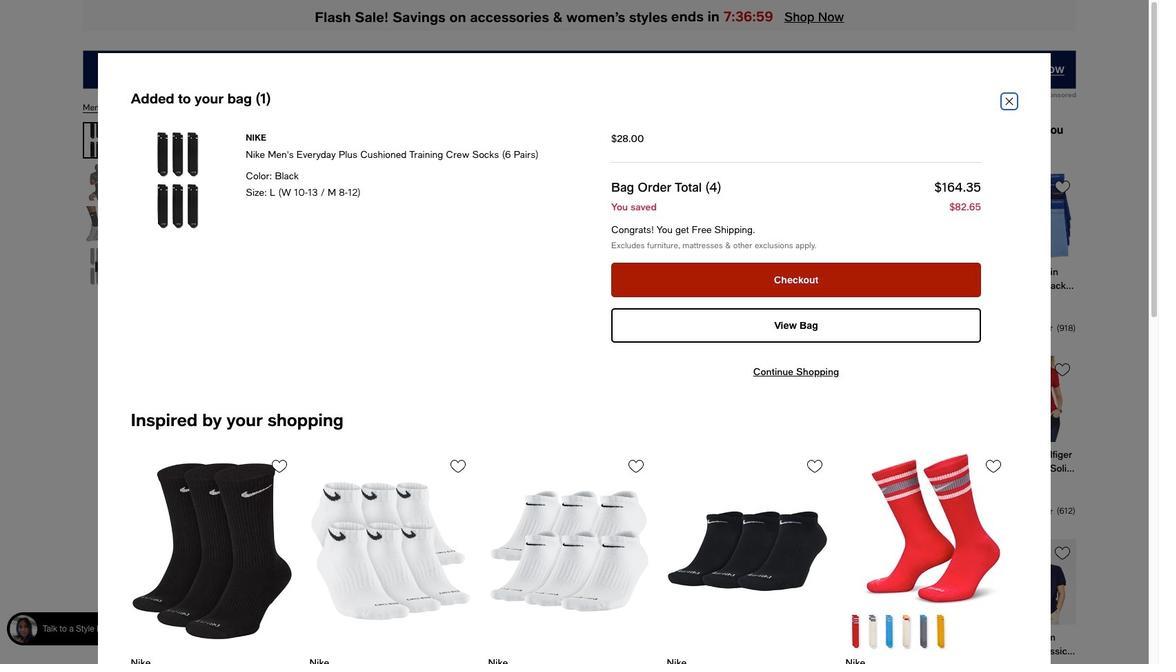Task type: describe. For each thing, give the bounding box(es) containing it.
alternate image 3 image
[[83, 249, 114, 285]]

white image
[[628, 358, 653, 383]]

full screen image
[[160, 529, 177, 546]]

original price element
[[612, 132, 644, 144]]

2 group from the left
[[83, 122, 115, 291]]

nike - socks, dri fit crew 6 pack image
[[148, 122, 505, 558]]

option group inside group
[[579, 356, 936, 394]]

4.2729 out of 5 rating with 612 reviews image
[[1007, 503, 1077, 518]]

men's everyday plus cushioned training no-show socks 6 pairs image
[[488, 453, 651, 651]]

color name: Multicolor/Grey radio
[[741, 356, 772, 386]]

add to list image
[[478, 134, 494, 150]]

alternate image 0 image
[[83, 122, 114, 159]]

multicolor/grey image
[[744, 358, 769, 383]]

color name: Black radio
[[587, 356, 617, 386]]

breadcrumbs element
[[83, 100, 1077, 114]]

alternate image 1 image
[[83, 164, 114, 201]]

men's everyday plus cushion training no-show socks 3 pairs image
[[667, 453, 829, 651]]

women's solid short-sleeve polo top image
[[1007, 356, 1077, 443]]



Task type: locate. For each thing, give the bounding box(es) containing it.
added to your bag (1) dialog
[[98, 53, 1052, 665]]

men's 5-pack cotton classic boxer briefs underwear image
[[1007, 173, 1077, 259]]

exclusions of shipping element
[[612, 241, 982, 252]]

option group
[[579, 356, 936, 394]]

alternate image 2 image
[[83, 206, 114, 243]]

men's classic fit performance stretch polo, created for macy's image
[[1007, 540, 1077, 626]]

main content main content
[[0, 50, 1160, 665]]

heading inside all the information about men's everyday plus cushioned training crew socks (6 pairs) region
[[587, 176, 936, 217]]

multicolor/white image
[[667, 358, 692, 383]]

multicolor red image
[[822, 358, 846, 383]]

4.3834 out of 5 rating with 918 reviews image
[[1007, 320, 1077, 334]]

advertisement element
[[83, 50, 1077, 89]]

color name: Multicolor Peach radio
[[780, 356, 810, 386]]

multicolor/pink image
[[706, 358, 730, 383]]

group
[[75, 122, 1160, 665], [83, 122, 115, 291]]

color name: Multicolor Red radio
[[819, 356, 849, 386]]

all the information about men's everyday plus cushioned training crew socks (6 pairs) region
[[69, 100, 1160, 665]]

men's everyday plus cushioned crew socks - 6 pk. image
[[846, 453, 1008, 651]]

heading
[[587, 176, 936, 217]]

None radio
[[587, 615, 603, 632]]

men's everyday plus cushioned training ankle socks 6 pairs image
[[310, 453, 472, 651]]

everyday plus cushioned training crew socks 3 pairs image
[[131, 453, 293, 651]]

black image
[[590, 358, 614, 383]]

1 group from the left
[[75, 122, 1160, 665]]

multicolor peach image
[[783, 358, 808, 383]]



Task type: vqa. For each thing, say whether or not it's contained in the screenshot.
Men's 5-Pack Cotton Classic Boxer Briefs Underwear image
yes



